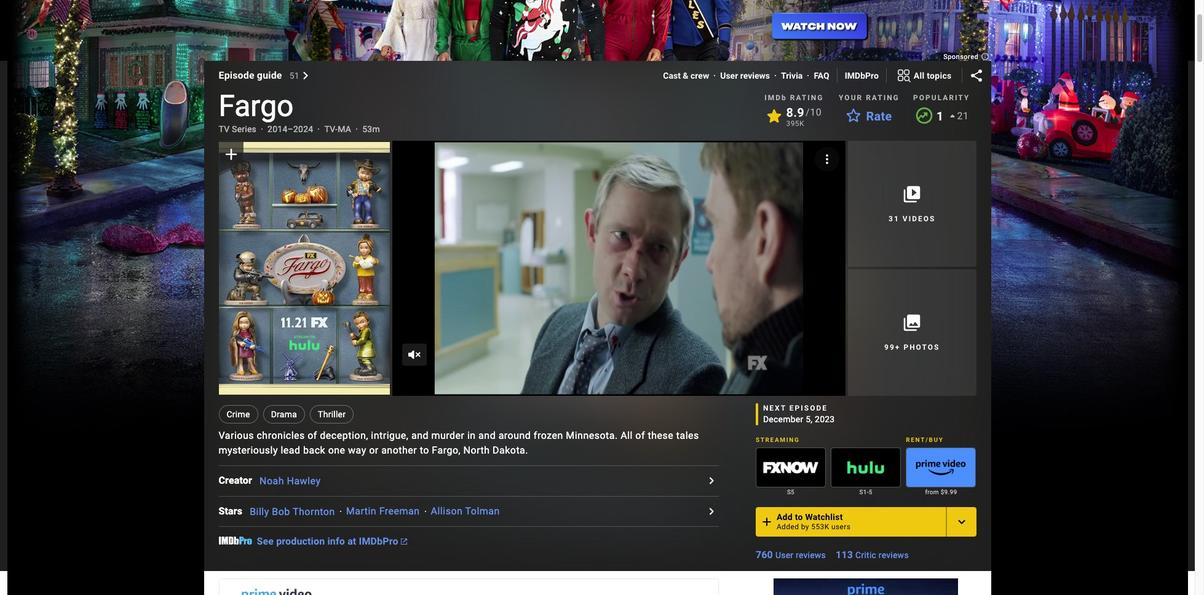 Task type: describe. For each thing, give the bounding box(es) containing it.
8.9 / 10 395k
[[786, 105, 822, 128]]

video autoplay preference image
[[820, 152, 835, 167]]

user reviews button
[[720, 70, 770, 82]]

s5 link
[[756, 488, 826, 497]]

info
[[327, 536, 345, 548]]

intrigue,
[[371, 430, 409, 442]]

1 of from the left
[[308, 430, 317, 442]]

noah hawley button
[[260, 475, 321, 487]]

martin
[[346, 506, 377, 518]]

rating for imdb rating
[[790, 93, 824, 102]]

watch on fxnow image
[[756, 448, 825, 487]]

faq button
[[814, 70, 830, 82]]

volume off image
[[407, 347, 422, 362]]

from
[[925, 489, 939, 496]]

fargo
[[219, 89, 294, 124]]

december
[[763, 414, 804, 424]]

categories image
[[897, 68, 911, 83]]

production
[[276, 536, 325, 548]]

tales
[[676, 430, 699, 442]]

allison tolman
[[431, 506, 500, 518]]

s5 group
[[756, 448, 826, 497]]

martin freeman button
[[346, 506, 420, 518]]

at
[[348, 536, 356, 548]]

group for s5
[[756, 448, 826, 488]]

watch on hulu image
[[832, 448, 901, 487]]

watchlist
[[805, 512, 843, 522]]

watch official trailer - season 5 element
[[392, 141, 846, 396]]

see
[[257, 536, 274, 548]]

to inside add to watchlist added by 553k users
[[795, 512, 803, 522]]

creator button
[[219, 474, 260, 489]]

streaming
[[756, 436, 800, 443]]

113 critic reviews
[[836, 549, 909, 561]]

episode guide
[[219, 70, 282, 81]]

add image
[[760, 515, 774, 529]]

dakota.
[[493, 445, 528, 456]]

tv
[[219, 124, 230, 134]]

or
[[369, 445, 379, 456]]

to inside the various chronicles of deception, intrigue, and murder in and around frozen minnesota. all of these tales mysteriously lead back one way or another to fargo, north dakota.
[[420, 445, 429, 456]]

north
[[464, 445, 490, 456]]

noah hawley
[[260, 475, 321, 487]]

billy bob thornton button
[[250, 506, 335, 518]]

murder
[[431, 430, 465, 442]]

760 user reviews
[[756, 549, 826, 561]]

stars
[[219, 506, 242, 517]]

video player application
[[392, 141, 846, 396]]

noah
[[260, 475, 284, 487]]

added
[[777, 523, 799, 531]]

1 and from the left
[[411, 430, 429, 442]]

various chronicles of deception, intrigue, and murder in and around frozen minnesota. all of these tales mysteriously lead back one way or another to fargo, north dakota. image
[[392, 141, 846, 396]]

users
[[832, 523, 851, 531]]

topics
[[927, 71, 952, 80]]

31 videos
[[889, 214, 936, 223]]

tv-ma button
[[324, 123, 351, 135]]

s1-
[[860, 489, 869, 496]]

drama
[[271, 410, 297, 419]]

stars button
[[219, 504, 250, 519]]

fargo (2014) image
[[219, 142, 390, 395]]

2014–2024
[[268, 124, 313, 134]]

5
[[869, 489, 873, 496]]

bob
[[272, 506, 290, 518]]

group for s1-5
[[831, 448, 901, 488]]

reviews for 760
[[796, 550, 826, 560]]

group for from $9.99
[[906, 448, 976, 488]]

5,
[[806, 414, 813, 424]]

from $9.99 group
[[906, 448, 976, 497]]

imdb
[[765, 93, 787, 102]]

113
[[836, 549, 853, 561]]

crew
[[691, 71, 709, 81]]

thornton
[[293, 506, 335, 518]]

53m
[[362, 124, 380, 134]]

critic
[[856, 550, 877, 560]]

99+ photos button
[[848, 270, 976, 396]]

see production info at imdbpro button
[[257, 536, 407, 548]]

rate
[[866, 109, 892, 124]]

99+ photos
[[885, 343, 940, 352]]

episode
[[219, 70, 254, 81]]

see full cast and crew image
[[704, 504, 719, 519]]

31
[[889, 214, 900, 223]]

billy
[[250, 506, 269, 518]]

imdb rating
[[765, 93, 824, 102]]

tolman
[[465, 506, 500, 518]]



Task type: locate. For each thing, give the bounding box(es) containing it.
allison
[[431, 506, 463, 518]]

2 of from the left
[[636, 430, 645, 442]]

all inside all topics button
[[914, 71, 925, 80]]

various chronicles of deception, intrigue, and murder in and around frozen minnesota. all of these tales mysteriously lead back one way or another to fargo, north dakota.
[[219, 430, 699, 456]]

1 horizontal spatial imdbpro
[[845, 71, 879, 81]]

see full cast and crew image
[[704, 474, 719, 489]]

1 vertical spatial to
[[795, 512, 803, 522]]

minnesota.
[[566, 430, 618, 442]]

2014–2024 button
[[268, 123, 313, 135]]

to
[[420, 445, 429, 456], [795, 512, 803, 522]]

0 horizontal spatial imdbpro
[[359, 536, 398, 548]]

$9.99
[[941, 489, 957, 496]]

tv-
[[324, 124, 338, 134]]

0 horizontal spatial user
[[720, 71, 738, 81]]

&
[[683, 71, 689, 81]]

all inside the various chronicles of deception, intrigue, and murder in and around frozen minnesota. all of these tales mysteriously lead back one way or another to fargo, north dakota.
[[621, 430, 633, 442]]

rating
[[790, 93, 824, 102], [866, 93, 900, 102]]

share on social media image
[[969, 68, 984, 83]]

s5
[[787, 489, 795, 496]]

reviews for 113
[[879, 550, 909, 560]]

creator
[[219, 475, 252, 487]]

0 horizontal spatial rating
[[790, 93, 824, 102]]

0 horizontal spatial all
[[621, 430, 633, 442]]

mysteriously
[[219, 445, 278, 456]]

0 vertical spatial all
[[914, 71, 925, 80]]

faq
[[814, 71, 830, 81]]

1 vertical spatial all
[[621, 430, 633, 442]]

arrow drop up image
[[945, 109, 960, 124]]

of left these
[[636, 430, 645, 442]]

drama button
[[263, 405, 305, 424]]

deception,
[[320, 430, 368, 442]]

photos
[[904, 343, 940, 352]]

imdbpro inside button
[[359, 536, 398, 548]]

0 horizontal spatial to
[[420, 445, 429, 456]]

0 horizontal spatial and
[[411, 430, 429, 442]]

1 vertical spatial imdbpro
[[359, 536, 398, 548]]

rating for your rating
[[866, 93, 900, 102]]

1 horizontal spatial rating
[[866, 93, 900, 102]]

back
[[303, 445, 325, 456]]

1 rating from the left
[[790, 93, 824, 102]]

thriller
[[318, 410, 346, 419]]

add to watchlist added by 553k users
[[777, 512, 851, 531]]

reviews down "by"
[[796, 550, 826, 560]]

from $9.99 link
[[906, 488, 976, 497]]

in
[[467, 430, 476, 442]]

and right 'in'
[[479, 430, 496, 442]]

1 horizontal spatial and
[[479, 430, 496, 442]]

user right 760
[[776, 550, 794, 560]]

these
[[648, 430, 674, 442]]

sponsored
[[944, 53, 981, 61]]

around
[[499, 430, 531, 442]]

ma
[[338, 124, 351, 134]]

8.9
[[786, 105, 805, 120]]

group
[[392, 141, 846, 396], [219, 141, 390, 396], [756, 448, 826, 488], [831, 448, 901, 488], [906, 448, 976, 488]]

2 rating from the left
[[866, 93, 900, 102]]

tv-ma
[[324, 124, 351, 134]]

cast
[[663, 71, 681, 81]]

cast & crew
[[663, 71, 709, 81]]

reviews
[[740, 71, 770, 81], [796, 550, 826, 560], [879, 550, 909, 560]]

by
[[801, 523, 809, 531]]

your
[[839, 93, 863, 102]]

99+
[[885, 343, 901, 352]]

reviews inside button
[[740, 71, 770, 81]]

2 horizontal spatial reviews
[[879, 550, 909, 560]]

add
[[777, 512, 793, 522]]

0 vertical spatial imdbpro
[[845, 71, 879, 81]]

watch on prime video image
[[907, 448, 976, 487]]

0 vertical spatial user
[[720, 71, 738, 81]]

user inside button
[[720, 71, 738, 81]]

way
[[348, 445, 366, 456]]

rating up /
[[790, 93, 824, 102]]

crime
[[227, 410, 250, 419]]

0 vertical spatial to
[[420, 445, 429, 456]]

frozen
[[534, 430, 563, 442]]

chronicles
[[257, 430, 305, 442]]

all right 'categories' image
[[914, 71, 925, 80]]

reviews inside '760 user reviews'
[[796, 550, 826, 560]]

billy bob thornton
[[250, 506, 335, 518]]

guide
[[257, 70, 282, 81]]

to up "by"
[[795, 512, 803, 522]]

1 horizontal spatial to
[[795, 512, 803, 522]]

hawley
[[287, 475, 321, 487]]

and
[[411, 430, 429, 442], [479, 430, 496, 442]]

lead
[[281, 445, 300, 456]]

s1-5 group
[[831, 448, 901, 497]]

to left the 'fargo,'
[[420, 445, 429, 456]]

user right crew
[[720, 71, 738, 81]]

trivia button
[[781, 70, 803, 82]]

all left these
[[621, 430, 633, 442]]

reviews right critic
[[879, 550, 909, 560]]

popularity
[[913, 93, 970, 102]]

imdbpro button
[[845, 70, 879, 82]]

imdbpro left launch inline image
[[359, 536, 398, 548]]

launch inline image
[[401, 539, 407, 545]]

rate button
[[839, 105, 900, 127]]

all topics
[[914, 71, 952, 80]]

fargo,
[[432, 445, 461, 456]]

chevron right inline image
[[302, 72, 309, 79]]

user reviews
[[720, 71, 770, 81]]

reviews inside the 113 critic reviews
[[879, 550, 909, 560]]

/
[[806, 106, 810, 118]]

1 vertical spatial user
[[776, 550, 794, 560]]

51
[[289, 71, 299, 81]]

1
[[937, 109, 944, 124]]

all
[[914, 71, 925, 80], [621, 430, 633, 442]]

episode
[[790, 404, 828, 412]]

reviews up imdb in the top right of the page
[[740, 71, 770, 81]]

21
[[957, 110, 969, 122]]

s1-5
[[860, 489, 873, 496]]

allison tolman button
[[431, 506, 500, 518]]

freeman
[[379, 506, 420, 518]]

rating up rate
[[866, 93, 900, 102]]

and up another
[[411, 430, 429, 442]]

add title to another list image
[[954, 515, 969, 529]]

thriller button
[[310, 405, 354, 424]]

videos
[[903, 214, 936, 223]]

1 horizontal spatial reviews
[[796, 550, 826, 560]]

1 horizontal spatial user
[[776, 550, 794, 560]]

395k
[[786, 119, 804, 128]]

1 horizontal spatial all
[[914, 71, 925, 80]]

your rating
[[839, 93, 900, 102]]

crime button
[[219, 405, 258, 424]]

various
[[219, 430, 254, 442]]

user inside '760 user reviews'
[[776, 550, 794, 560]]

imdbpro up your rating
[[845, 71, 879, 81]]

1 horizontal spatial of
[[636, 430, 645, 442]]

10
[[810, 106, 822, 118]]

0 horizontal spatial reviews
[[740, 71, 770, 81]]

martin freeman
[[346, 506, 420, 518]]

see production info at imdbpro
[[257, 536, 398, 548]]

trivia
[[781, 71, 803, 81]]

next episode december 5, 2023
[[763, 404, 835, 424]]

760
[[756, 549, 773, 561]]

from $9.99
[[925, 489, 957, 496]]

all topics button
[[887, 66, 962, 85]]

of up back
[[308, 430, 317, 442]]

2 and from the left
[[479, 430, 496, 442]]

cast & crew button
[[663, 70, 709, 82]]

0 horizontal spatial of
[[308, 430, 317, 442]]



Task type: vqa. For each thing, say whether or not it's contained in the screenshot.
bottommost Year
no



